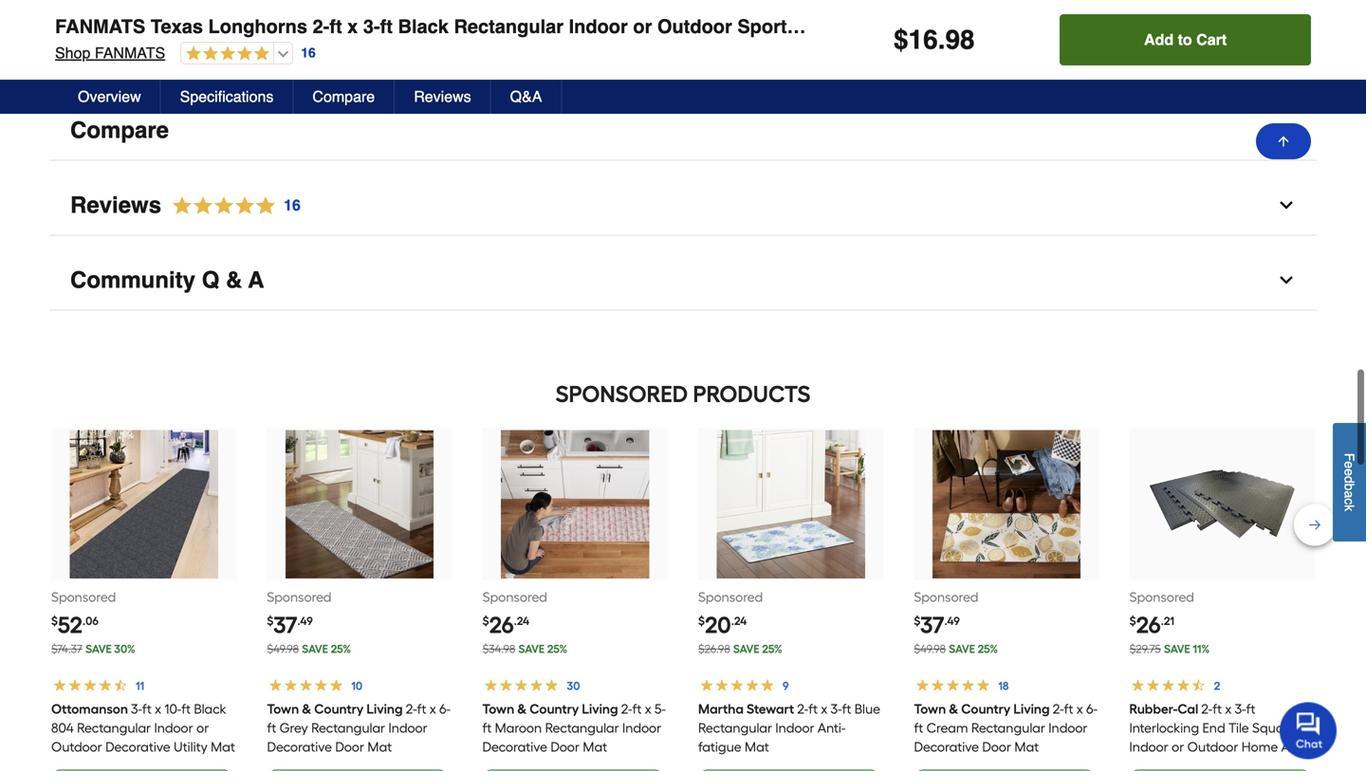 Task type: vqa. For each thing, say whether or not it's contained in the screenshot.


Task type: locate. For each thing, give the bounding box(es) containing it.
3 living from the left
[[1014, 688, 1050, 704]]

6 save from the left
[[1165, 629, 1191, 643]]

3 town from the left
[[914, 688, 946, 704]]

0 horizontal spatial 16
[[284, 183, 301, 201]]

25% for maroon
[[547, 629, 568, 643]]

1 vertical spatial fatigue
[[1130, 745, 1173, 761]]

$ for 2-ft x 6- ft cream rectangular indoor decorative door mat
[[914, 601, 921, 615]]

2- for 2-ft x 6- ft grey rectangular indoor decorative door mat
[[406, 688, 417, 704]]

1 horizontal spatial outdoor
[[658, 16, 733, 37]]

4.8 stars image
[[181, 46, 270, 63], [161, 180, 302, 206]]

37 for 2-ft x 6- ft cream rectangular indoor decorative door mat
[[921, 599, 945, 626]]

reviews down fanmats texas longhorns 2-ft x 3-ft black rectangular indoor or outdoor sports door mat
[[414, 88, 471, 105]]

save for 3-ft x 10-ft black 804 rectangular indoor or outdoor decorative utility mat
[[86, 629, 112, 643]]

x inside 2-ft x 3-ft interlocking end tile square indoor or outdoor home anti- fatigue mat
[[1226, 688, 1232, 704]]

1 chevron down image from the top
[[1278, 108, 1297, 127]]

1 horizontal spatial $49.98 save 25%
[[914, 629, 998, 643]]

reviews button
[[395, 80, 491, 114]]

1 vertical spatial chevron down image
[[1278, 258, 1297, 277]]

1 vertical spatial anti-
[[1282, 726, 1310, 742]]

2 town & country living from the left
[[483, 688, 619, 704]]

outdoor left sports
[[658, 16, 733, 37]]

sponsored for 2-ft x 3-ft interlocking end tile square indoor or outdoor home anti- fatigue mat
[[1130, 576, 1195, 592]]

a
[[248, 254, 264, 280]]

37 list item
[[267, 415, 452, 772], [914, 415, 1100, 772]]

town & country living up grey
[[267, 688, 403, 704]]

3 25% from the left
[[762, 629, 783, 643]]

town for grey
[[267, 688, 299, 704]]

1 horizontal spatial reviews
[[414, 88, 471, 105]]

outdoor down 'end'
[[1188, 726, 1239, 742]]

interlocking
[[1130, 707, 1200, 723]]

0 vertical spatial chevron down image
[[1278, 108, 1297, 127]]

0 horizontal spatial or
[[196, 707, 209, 723]]

1 town & country living from the left
[[267, 688, 403, 704]]

add to cart
[[1145, 31, 1227, 48]]

town for cream
[[914, 688, 946, 704]]

6- inside 2-ft x 6- ft grey rectangular indoor decorative door mat
[[439, 688, 451, 704]]

sponsored for 2-ft x 6- ft grey rectangular indoor decorative door mat
[[267, 576, 332, 592]]

decorative down grey
[[267, 726, 332, 742]]

98
[[946, 25, 975, 55]]

$49.98
[[267, 629, 299, 643], [914, 629, 946, 643]]

fanmats up overview
[[95, 44, 165, 62]]

town & country living 2-ft x 5-ft maroon rectangular indoor decorative door mat image
[[501, 417, 650, 566]]

save up grey
[[302, 629, 328, 643]]

1 vertical spatial or
[[196, 707, 209, 723]]

1 horizontal spatial living
[[582, 688, 619, 704]]

1 horizontal spatial black
[[398, 16, 449, 37]]

door inside 2-ft x 6- ft cream rectangular indoor decorative door mat
[[983, 726, 1012, 742]]

$ for 2-ft x 3-ft interlocking end tile square indoor or outdoor home anti- fatigue mat
[[1130, 601, 1137, 615]]

2 save from the left
[[302, 629, 328, 643]]

cal
[[1178, 688, 1199, 704]]

804
[[51, 707, 74, 723]]

1 horizontal spatial 6-
[[1087, 688, 1098, 704]]

save for 2-ft x 3-ft interlocking end tile square indoor or outdoor home anti- fatigue mat
[[1165, 629, 1191, 643]]

save right $34.98
[[519, 629, 545, 643]]

1 horizontal spatial $49.98
[[914, 629, 946, 643]]

0 horizontal spatial 6-
[[439, 688, 451, 704]]

.24 for 26
[[514, 601, 530, 615]]

x inside 3-ft x 10-ft black 804 rectangular indoor or outdoor decorative utility mat
[[155, 688, 161, 704]]

25%
[[331, 629, 351, 643], [547, 629, 568, 643], [762, 629, 783, 643], [978, 629, 998, 643]]

town up maroon
[[483, 688, 515, 704]]

1 26 from the left
[[489, 599, 514, 626]]

save up cream
[[949, 629, 976, 643]]

add
[[1145, 31, 1174, 48]]

$ inside $ 52 .06
[[51, 601, 58, 615]]

ottomanson 3-ft x 10-ft black 804 rectangular indoor or outdoor decorative utility mat image
[[70, 417, 218, 566]]

country
[[314, 688, 364, 704], [530, 688, 579, 704], [962, 688, 1011, 704]]

$ inside $ 20 .24
[[699, 601, 705, 615]]

1 vertical spatial 4.8 stars image
[[161, 180, 302, 206]]

outdoor down the 804
[[51, 726, 102, 742]]

save inside 20 list item
[[734, 629, 760, 643]]

2 horizontal spatial town
[[914, 688, 946, 704]]

fanmats texas longhorns 2-ft x 3-ft black rectangular indoor or outdoor sports door mat
[[55, 16, 885, 37]]

2 37 list item from the left
[[914, 415, 1100, 772]]

25% inside 20 list item
[[762, 629, 783, 643]]

$49.98 for 2-ft x 6- ft grey rectangular indoor decorative door mat
[[267, 629, 299, 643]]

1 37 list item from the left
[[267, 415, 452, 772]]

sports
[[738, 16, 798, 37]]

arrow up image
[[1277, 134, 1292, 149]]

.24 inside $ 20 .24
[[731, 601, 747, 615]]

rectangular right maroon
[[546, 707, 620, 723]]

products
[[693, 368, 811, 395]]

2 chevron down image from the top
[[1278, 258, 1297, 277]]

26 for $ 26 .24
[[489, 599, 514, 626]]

2 $ 37 .49 from the left
[[914, 599, 960, 626]]

1 25% from the left
[[331, 629, 351, 643]]

1 horizontal spatial compare
[[313, 88, 375, 105]]

e
[[1343, 461, 1358, 469], [1343, 469, 1358, 476]]

1 $ 37 .49 from the left
[[267, 599, 313, 626]]

indoor inside 2-ft x 5- ft maroon rectangular indoor decorative door mat
[[623, 707, 662, 723]]

0 horizontal spatial town
[[267, 688, 299, 704]]

black right 10-
[[194, 688, 226, 704]]

town & country living up maroon
[[483, 688, 619, 704]]

shop fanmats
[[55, 44, 165, 62]]

1 horizontal spatial or
[[633, 16, 652, 37]]

2 decorative from the left
[[267, 726, 332, 742]]

country inside 26 list item
[[530, 688, 579, 704]]

town up cream
[[914, 688, 946, 704]]

x for 2-ft x 3-ft blue rectangular indoor anti- fatigue mat
[[821, 688, 828, 704]]

door for 2-ft x 6- ft cream rectangular indoor decorative door mat
[[983, 726, 1012, 742]]

2 horizontal spatial town & country living
[[914, 688, 1050, 704]]

1 horizontal spatial 26 list item
[[1130, 415, 1315, 772]]

1 .49 from the left
[[298, 601, 313, 615]]

0 horizontal spatial $49.98 save 25%
[[267, 629, 351, 643]]

chevron down image inside community q & a button
[[1278, 258, 1297, 277]]

fanmats up shop fanmats
[[55, 16, 145, 37]]

$
[[894, 25, 909, 55], [51, 601, 58, 615], [267, 601, 274, 615], [483, 601, 489, 615], [699, 601, 705, 615], [914, 601, 921, 615], [1130, 601, 1137, 615]]

1 horizontal spatial country
[[530, 688, 579, 704]]

2- inside 2-ft x 3-ft interlocking end tile square indoor or outdoor home anti- fatigue mat
[[1202, 688, 1213, 704]]

4.8 stars image down longhorns
[[181, 46, 270, 63]]

x inside 2-ft x 6- ft grey rectangular indoor decorative door mat
[[430, 688, 436, 704]]

.24 up $34.98 save 25%
[[514, 601, 530, 615]]

0 horizontal spatial .24
[[514, 601, 530, 615]]

0 horizontal spatial reviews
[[70, 179, 161, 205]]

25% inside 26 list item
[[547, 629, 568, 643]]

decorative inside 2-ft x 6- ft cream rectangular indoor decorative door mat
[[914, 726, 979, 742]]

$ 26 .21
[[1130, 599, 1175, 626]]

25% right $34.98
[[547, 629, 568, 643]]

.24 inside $ 26 .24
[[514, 601, 530, 615]]

black inside 3-ft x 10-ft black 804 rectangular indoor or outdoor decorative utility mat
[[194, 688, 226, 704]]

$ for 2-ft x 6- ft grey rectangular indoor decorative door mat
[[267, 601, 274, 615]]

living
[[367, 688, 403, 704], [582, 688, 619, 704], [1014, 688, 1050, 704]]

compare button
[[294, 80, 395, 114], [49, 88, 1317, 148]]

rectangular down ottomanson
[[77, 707, 151, 723]]

6- for 2-ft x 6- ft cream rectangular indoor decorative door mat
[[1087, 688, 1098, 704]]

sponsored for 3-ft x 10-ft black 804 rectangular indoor or outdoor decorative utility mat
[[51, 576, 116, 592]]

25% right $26.98
[[762, 629, 783, 643]]

5 save from the left
[[949, 629, 976, 643]]

town & country living for grey
[[267, 688, 403, 704]]

rectangular down martha stewart
[[699, 707, 773, 723]]

save for 2-ft x 6- ft grey rectangular indoor decorative door mat
[[302, 629, 328, 643]]

.49 for 2-ft x 6- ft grey rectangular indoor decorative door mat
[[298, 601, 313, 615]]

4 decorative from the left
[[914, 726, 979, 742]]

2 25% from the left
[[547, 629, 568, 643]]

& up cream
[[949, 688, 959, 704]]

black up reviews "button"
[[398, 16, 449, 37]]

mat inside 2-ft x 6- ft grey rectangular indoor decorative door mat
[[368, 726, 392, 742]]

$ inside $ 26 .21
[[1130, 601, 1137, 615]]

compare
[[313, 88, 375, 105], [70, 104, 169, 130]]

0 horizontal spatial compare
[[70, 104, 169, 130]]

2 town from the left
[[483, 688, 515, 704]]

specifications button
[[49, 0, 1317, 58], [161, 80, 294, 114]]

rectangular for 2-ft x 3-ft blue rectangular indoor anti- fatigue mat
[[699, 707, 773, 723]]

2 $49.98 from the left
[[914, 629, 946, 643]]

community
[[70, 254, 196, 280]]

1 horizontal spatial fatigue
[[1130, 745, 1173, 761]]

1 horizontal spatial .49
[[945, 601, 960, 615]]

rectangular inside 2-ft x 5- ft maroon rectangular indoor decorative door mat
[[546, 707, 620, 723]]

1 horizontal spatial 26
[[1137, 599, 1161, 626]]

.24 up $26.98 save 25%
[[731, 601, 747, 615]]

home
[[1242, 726, 1279, 742]]

sponsored
[[556, 368, 688, 395], [51, 576, 116, 592], [267, 576, 332, 592], [483, 576, 548, 592], [699, 576, 763, 592], [914, 576, 979, 592], [1130, 576, 1195, 592]]

1 living from the left
[[367, 688, 403, 704]]

0 vertical spatial anti-
[[818, 707, 846, 723]]

3 decorative from the left
[[483, 726, 548, 742]]

x inside 2-ft x 3-ft blue rectangular indoor anti- fatigue mat
[[821, 688, 828, 704]]

chevron down image
[[1278, 108, 1297, 127], [1278, 258, 1297, 277]]

1 vertical spatial specifications
[[180, 88, 274, 105]]

town
[[267, 688, 299, 704], [483, 688, 515, 704], [914, 688, 946, 704]]

to
[[1178, 31, 1193, 48]]

decorative inside 2-ft x 5- ft maroon rectangular indoor decorative door mat
[[483, 726, 548, 742]]

3 town & country living from the left
[[914, 688, 1050, 704]]

37 for 2-ft x 6- ft grey rectangular indoor decorative door mat
[[274, 599, 298, 626]]

0 horizontal spatial fatigue
[[699, 726, 742, 742]]

decorative inside 2-ft x 6- ft grey rectangular indoor decorative door mat
[[267, 726, 332, 742]]

1 horizontal spatial town
[[483, 688, 515, 704]]

decorative down 10-
[[105, 726, 170, 742]]

rectangular inside 2-ft x 3-ft blue rectangular indoor anti- fatigue mat
[[699, 707, 773, 723]]

save right $26.98
[[734, 629, 760, 643]]

rubber-cal 2-ft x 3-ft interlocking end tile square indoor or outdoor home anti-fatigue mat image
[[1149, 417, 1297, 566]]

2- inside 2-ft x 6- ft cream rectangular indoor decorative door mat
[[1053, 688, 1064, 704]]

1 e from the top
[[1343, 461, 1358, 469]]

rectangular inside 2-ft x 6- ft cream rectangular indoor decorative door mat
[[972, 707, 1046, 723]]

x inside 2-ft x 5- ft maroon rectangular indoor decorative door mat
[[645, 688, 652, 704]]

fatigue down martha
[[699, 726, 742, 742]]

sponsored inside 20 list item
[[699, 576, 763, 592]]

2 living from the left
[[582, 688, 619, 704]]

& left a
[[226, 254, 242, 280]]

door for 2-ft x 5- ft maroon rectangular indoor decorative door mat
[[551, 726, 580, 742]]

rectangular right cream
[[972, 707, 1046, 723]]

0 vertical spatial specifications button
[[49, 0, 1317, 58]]

2 .49 from the left
[[945, 601, 960, 615]]

decorative for 2-ft x 6- ft grey rectangular indoor decorative door mat
[[267, 726, 332, 742]]

e up d
[[1343, 461, 1358, 469]]

20
[[705, 599, 731, 626]]

x inside 2-ft x 6- ft cream rectangular indoor decorative door mat
[[1077, 688, 1083, 704]]

decorative down maroon
[[483, 726, 548, 742]]

2- inside 2-ft x 6- ft grey rectangular indoor decorative door mat
[[406, 688, 417, 704]]

q&a
[[510, 88, 542, 105]]

$49.98 save 25% up cream
[[914, 629, 998, 643]]

$49.98 save 25%
[[267, 629, 351, 643], [914, 629, 998, 643]]

save left 30%
[[86, 629, 112, 643]]

fanmats
[[55, 16, 145, 37], [95, 44, 165, 62]]

$29.75
[[1130, 629, 1162, 643]]

sponsored inside 52 list item
[[51, 576, 116, 592]]

$ inside $ 26 .24
[[483, 601, 489, 615]]

indoor inside 2-ft x 3-ft interlocking end tile square indoor or outdoor home anti- fatigue mat
[[1130, 726, 1169, 742]]

1 horizontal spatial 37 list item
[[914, 415, 1100, 772]]

6-
[[439, 688, 451, 704], [1087, 688, 1098, 704]]

$49.98 save 25% for 2-ft x 6- ft grey rectangular indoor decorative door mat
[[267, 629, 351, 643]]

e up b
[[1343, 469, 1358, 476]]

0 vertical spatial reviews
[[414, 88, 471, 105]]

0 horizontal spatial $49.98
[[267, 629, 299, 643]]

sponsored for 2-ft x 6- ft cream rectangular indoor decorative door mat
[[914, 576, 979, 592]]

fatigue down interlocking
[[1130, 745, 1173, 761]]

1 horizontal spatial anti-
[[1282, 726, 1310, 742]]

0 horizontal spatial outdoor
[[51, 726, 102, 742]]

1 vertical spatial fanmats
[[95, 44, 165, 62]]

4 save from the left
[[734, 629, 760, 643]]

2-ft x 3-ft blue rectangular indoor anti- fatigue mat
[[699, 688, 881, 742]]

specifications down longhorns
[[180, 88, 274, 105]]

decorative down cream
[[914, 726, 979, 742]]

southdeep products heading
[[49, 362, 1317, 400]]

d
[[1343, 476, 1358, 484]]

save inside 52 list item
[[86, 629, 112, 643]]

door inside 2-ft x 5- ft maroon rectangular indoor decorative door mat
[[551, 726, 580, 742]]

0 horizontal spatial 26 list item
[[483, 415, 668, 772]]

1 horizontal spatial 16
[[301, 45, 316, 60]]

0 horizontal spatial town & country living
[[267, 688, 403, 704]]

2-ft x 3-ft interlocking end tile square indoor or outdoor home anti- fatigue mat
[[1130, 688, 1310, 761]]

0 horizontal spatial .49
[[298, 601, 313, 615]]

0 vertical spatial specifications
[[70, 14, 225, 40]]

1 $49.98 from the left
[[267, 629, 299, 643]]

specifications
[[70, 14, 225, 40], [180, 88, 274, 105]]

0 horizontal spatial country
[[314, 688, 364, 704]]

0 horizontal spatial 26
[[489, 599, 514, 626]]

1 vertical spatial specifications button
[[161, 80, 294, 114]]

specifications up shop fanmats
[[70, 14, 225, 40]]

town & country living for cream
[[914, 688, 1050, 704]]

1 .24 from the left
[[514, 601, 530, 615]]

door inside 2-ft x 6- ft grey rectangular indoor decorative door mat
[[335, 726, 364, 742]]

3-
[[363, 16, 380, 37], [131, 688, 142, 704], [831, 688, 842, 704], [1236, 688, 1247, 704]]

blue
[[855, 688, 881, 704]]

26 list item
[[483, 415, 668, 772], [1130, 415, 1315, 772]]

0 horizontal spatial living
[[367, 688, 403, 704]]

mat inside 2-ft x 6- ft cream rectangular indoor decorative door mat
[[1015, 726, 1039, 742]]

0 vertical spatial fatigue
[[699, 726, 742, 742]]

.24
[[514, 601, 530, 615], [731, 601, 747, 615]]

save left 11%
[[1165, 629, 1191, 643]]

decorative for 2-ft x 6- ft cream rectangular indoor decorative door mat
[[914, 726, 979, 742]]

4.8 stars image containing 16
[[161, 180, 302, 206]]

1 horizontal spatial town & country living
[[483, 688, 619, 704]]

2 horizontal spatial country
[[962, 688, 1011, 704]]

26 up $34.98
[[489, 599, 514, 626]]

1 horizontal spatial .24
[[731, 601, 747, 615]]

2- inside 2-ft x 5- ft maroon rectangular indoor decorative door mat
[[621, 688, 633, 704]]

town & country living up cream
[[914, 688, 1050, 704]]

$49.98 up grey
[[267, 629, 299, 643]]

reviews
[[414, 88, 471, 105], [70, 179, 161, 205]]

2 horizontal spatial outdoor
[[1188, 726, 1239, 742]]

1 town from the left
[[267, 688, 299, 704]]

town & country living for maroon
[[483, 688, 619, 704]]

26
[[489, 599, 514, 626], [1137, 599, 1161, 626]]

0 horizontal spatial anti-
[[818, 707, 846, 723]]

martha
[[699, 688, 744, 704]]

reviews up community
[[70, 179, 161, 205]]

1 save from the left
[[86, 629, 112, 643]]

$74.37 save 30%
[[51, 629, 135, 643]]

rectangular for 2-ft x 6- ft grey rectangular indoor decorative door mat
[[311, 707, 385, 723]]

1 vertical spatial black
[[194, 688, 226, 704]]

chevron down image for compare
[[1278, 108, 1297, 127]]

& up maroon
[[518, 688, 527, 704]]

outdoor
[[658, 16, 733, 37], [51, 726, 102, 742], [1188, 726, 1239, 742]]

1 country from the left
[[314, 688, 364, 704]]

stewart
[[747, 688, 795, 704]]

37
[[274, 599, 298, 626], [921, 599, 945, 626]]

2-
[[313, 16, 330, 37], [406, 688, 417, 704], [621, 688, 633, 704], [798, 688, 809, 704], [1053, 688, 1064, 704], [1202, 688, 1213, 704]]

3 country from the left
[[962, 688, 1011, 704]]

martha stewart 2-ft x 3-ft blue rectangular indoor anti-fatigue mat image
[[717, 417, 865, 566]]

rectangular inside 2-ft x 6- ft grey rectangular indoor decorative door mat
[[311, 707, 385, 723]]

rectangular
[[454, 16, 564, 37], [77, 707, 151, 723], [311, 707, 385, 723], [546, 707, 620, 723], [699, 707, 773, 723], [972, 707, 1046, 723]]

2 horizontal spatial or
[[1172, 726, 1185, 742]]

25% up 2-ft x 6- ft cream rectangular indoor decorative door mat
[[978, 629, 998, 643]]

2 vertical spatial or
[[1172, 726, 1185, 742]]

26 for $ 26 .21
[[1137, 599, 1161, 626]]

x
[[348, 16, 358, 37], [155, 688, 161, 704], [430, 688, 436, 704], [645, 688, 652, 704], [821, 688, 828, 704], [1077, 688, 1083, 704], [1226, 688, 1232, 704]]

$49.98 up cream
[[914, 629, 946, 643]]

$ for 2-ft x 3-ft blue rectangular indoor anti- fatigue mat
[[699, 601, 705, 615]]

save
[[86, 629, 112, 643], [302, 629, 328, 643], [519, 629, 545, 643], [734, 629, 760, 643], [949, 629, 976, 643], [1165, 629, 1191, 643]]

2 37 from the left
[[921, 599, 945, 626]]

25% for blue
[[762, 629, 783, 643]]

$34.98 save 25%
[[483, 629, 568, 643]]

4.8 stars image up q
[[161, 180, 302, 206]]

2 26 from the left
[[1137, 599, 1161, 626]]

2 horizontal spatial living
[[1014, 688, 1050, 704]]

25% up 2-ft x 6- ft grey rectangular indoor decorative door mat
[[331, 629, 351, 643]]

rubber-
[[1130, 688, 1178, 704]]

2- inside 2-ft x 3-ft blue rectangular indoor anti- fatigue mat
[[798, 688, 809, 704]]

1 horizontal spatial $ 37 .49
[[914, 599, 960, 626]]

anti-
[[818, 707, 846, 723], [1282, 726, 1310, 742]]

0 horizontal spatial black
[[194, 688, 226, 704]]

2 .24 from the left
[[731, 601, 747, 615]]

0 horizontal spatial 37 list item
[[267, 415, 452, 772]]

living for 2-ft x 6- ft grey rectangular indoor decorative door mat
[[367, 688, 403, 704]]

or inside 3-ft x 10-ft black 804 rectangular indoor or outdoor decorative utility mat
[[196, 707, 209, 723]]

living inside 26 list item
[[582, 688, 619, 704]]

mat
[[853, 16, 885, 37], [211, 726, 235, 742], [368, 726, 392, 742], [583, 726, 608, 742], [745, 726, 770, 742], [1015, 726, 1039, 742], [1177, 745, 1201, 761]]

1 6- from the left
[[439, 688, 451, 704]]

& up grey
[[302, 688, 311, 704]]

decorative
[[105, 726, 170, 742], [267, 726, 332, 742], [483, 726, 548, 742], [914, 726, 979, 742]]

black
[[398, 16, 449, 37], [194, 688, 226, 704]]

&
[[226, 254, 242, 280], [302, 688, 311, 704], [518, 688, 527, 704], [949, 688, 959, 704]]

maroon
[[495, 707, 542, 723]]

0 horizontal spatial $ 37 .49
[[267, 599, 313, 626]]

2 $49.98 save 25% from the left
[[914, 629, 998, 643]]

26 up $29.75
[[1137, 599, 1161, 626]]

2 6- from the left
[[1087, 688, 1098, 704]]

$ 37 .49
[[267, 599, 313, 626], [914, 599, 960, 626]]

4 25% from the left
[[978, 629, 998, 643]]

1 horizontal spatial 37
[[921, 599, 945, 626]]

0 horizontal spatial 37
[[274, 599, 298, 626]]

2 country from the left
[[530, 688, 579, 704]]

16
[[909, 25, 938, 55], [301, 45, 316, 60], [284, 183, 301, 201]]

b
[[1343, 484, 1358, 491]]

52 list item
[[51, 415, 237, 772]]

overview button
[[59, 80, 161, 114]]

rectangular right grey
[[311, 707, 385, 723]]

3 save from the left
[[519, 629, 545, 643]]

$49.98 save 25% up grey
[[267, 629, 351, 643]]

1 $49.98 save 25% from the left
[[267, 629, 351, 643]]

1 37 from the left
[[274, 599, 298, 626]]

town up grey
[[267, 688, 299, 704]]

1 decorative from the left
[[105, 726, 170, 742]]

6- inside 2-ft x 6- ft cream rectangular indoor decorative door mat
[[1087, 688, 1098, 704]]

ft
[[330, 16, 342, 37], [380, 16, 393, 37], [142, 688, 152, 704], [181, 688, 191, 704], [417, 688, 426, 704], [633, 688, 642, 704], [809, 688, 818, 704], [842, 688, 852, 704], [1064, 688, 1074, 704], [1213, 688, 1223, 704], [1247, 688, 1256, 704], [267, 707, 276, 723], [483, 707, 492, 723], [914, 707, 924, 723]]

x for 2-ft x 5- ft maroon rectangular indoor decorative door mat
[[645, 688, 652, 704]]

town & country living inside 26 list item
[[483, 688, 619, 704]]

6- for 2-ft x 6- ft grey rectangular indoor decorative door mat
[[439, 688, 451, 704]]



Task type: describe. For each thing, give the bounding box(es) containing it.
indoor inside 3-ft x 10-ft black 804 rectangular indoor or outdoor decorative utility mat
[[154, 707, 193, 723]]

.06
[[83, 601, 99, 615]]

$29.75 save 11%
[[1130, 629, 1210, 643]]

$ 20 .24
[[699, 599, 747, 626]]

q
[[202, 254, 220, 280]]

decorative inside 3-ft x 10-ft black 804 rectangular indoor or outdoor decorative utility mat
[[105, 726, 170, 742]]

$ 16 . 98
[[894, 25, 975, 55]]

reviews inside "button"
[[414, 88, 471, 105]]

q&a button
[[491, 80, 562, 114]]

$49.98 save 25% for 2-ft x 6- ft cream rectangular indoor decorative door mat
[[914, 629, 998, 643]]

.21
[[1161, 601, 1175, 615]]

martha stewart
[[699, 688, 795, 704]]

ottomanson
[[51, 688, 128, 704]]

sponsored products
[[556, 368, 811, 395]]

3-ft x 10-ft black 804 rectangular indoor or outdoor decorative utility mat
[[51, 688, 235, 742]]

.49 for 2-ft x 6- ft cream rectangular indoor decorative door mat
[[945, 601, 960, 615]]

longhorns
[[208, 16, 307, 37]]

fatigue inside 2-ft x 3-ft interlocking end tile square indoor or outdoor home anti- fatigue mat
[[1130, 745, 1173, 761]]

country for grey
[[314, 688, 364, 704]]

5-
[[655, 688, 666, 704]]

save for 2-ft x 6- ft cream rectangular indoor decorative door mat
[[949, 629, 976, 643]]

c
[[1343, 498, 1358, 505]]

2-ft x 5- ft maroon rectangular indoor decorative door mat
[[483, 688, 666, 742]]

specifications button for reviews
[[161, 80, 294, 114]]

2-ft x 6- ft grey rectangular indoor decorative door mat
[[267, 688, 451, 742]]

mat inside 2-ft x 5- ft maroon rectangular indoor decorative door mat
[[583, 726, 608, 742]]

town & country living 2-ft x 6-ft grey rectangular indoor decorative door mat image
[[286, 417, 434, 566]]

living for 2-ft x 6- ft cream rectangular indoor decorative door mat
[[1014, 688, 1050, 704]]

sponsored for 2-ft x 5- ft maroon rectangular indoor decorative door mat
[[483, 576, 548, 592]]

end
[[1203, 707, 1226, 723]]

& for 2-ft x 5- ft maroon rectangular indoor decorative door mat
[[518, 688, 527, 704]]

0 vertical spatial or
[[633, 16, 652, 37]]

0 vertical spatial black
[[398, 16, 449, 37]]

& for 2-ft x 6- ft grey rectangular indoor decorative door mat
[[302, 688, 311, 704]]

2 26 list item from the left
[[1130, 415, 1315, 772]]

2- for 2-ft x 6- ft cream rectangular indoor decorative door mat
[[1053, 688, 1064, 704]]

country for maroon
[[530, 688, 579, 704]]

specifications for compare
[[70, 14, 225, 40]]

& inside button
[[226, 254, 242, 280]]

25% for cream
[[978, 629, 998, 643]]

living for 2-ft x 5- ft maroon rectangular indoor decorative door mat
[[582, 688, 619, 704]]

community q & a button
[[49, 238, 1317, 298]]

$ 37 .49 for 2-ft x 6- ft cream rectangular indoor decorative door mat
[[914, 599, 960, 626]]

3- inside 2-ft x 3-ft blue rectangular indoor anti- fatigue mat
[[831, 688, 842, 704]]

$ 37 .49 for 2-ft x 6- ft grey rectangular indoor decorative door mat
[[267, 599, 313, 626]]

$49.98 for 2-ft x 6- ft cream rectangular indoor decorative door mat
[[914, 629, 946, 643]]

x for 2-ft x 6- ft cream rectangular indoor decorative door mat
[[1077, 688, 1083, 704]]

rectangular inside 3-ft x 10-ft black 804 rectangular indoor or outdoor decorative utility mat
[[77, 707, 151, 723]]

sponsored inside southdeep products heading
[[556, 368, 688, 395]]

texas
[[151, 16, 203, 37]]

3- inside 3-ft x 10-ft black 804 rectangular indoor or outdoor decorative utility mat
[[131, 688, 142, 704]]

chevron down image for community q & a
[[1278, 258, 1297, 277]]

cart
[[1197, 31, 1227, 48]]

sponsored for 2-ft x 3-ft blue rectangular indoor anti- fatigue mat
[[699, 576, 763, 592]]

0 vertical spatial 4.8 stars image
[[181, 46, 270, 63]]

$ for 2-ft x 5- ft maroon rectangular indoor decorative door mat
[[483, 601, 489, 615]]

a
[[1343, 491, 1358, 498]]

decorative for 2-ft x 5- ft maroon rectangular indoor decorative door mat
[[483, 726, 548, 742]]

x for 2-ft x 3-ft interlocking end tile square indoor or outdoor home anti- fatigue mat
[[1226, 688, 1232, 704]]

f e e d b a c k button
[[1334, 423, 1367, 542]]

1 vertical spatial reviews
[[70, 179, 161, 205]]

& for 2-ft x 6- ft cream rectangular indoor decorative door mat
[[949, 688, 959, 704]]

f
[[1343, 453, 1358, 461]]

$ for 3-ft x 10-ft black 804 rectangular indoor or outdoor decorative utility mat
[[51, 601, 58, 615]]

outdoor inside 3-ft x 10-ft black 804 rectangular indoor or outdoor decorative utility mat
[[51, 726, 102, 742]]

$26.98 save 25%
[[699, 629, 783, 643]]

indoor inside 2-ft x 6- ft grey rectangular indoor decorative door mat
[[388, 707, 428, 723]]

$ 26 .24
[[483, 599, 530, 626]]

.
[[938, 25, 946, 55]]

25% for grey
[[331, 629, 351, 643]]

add to cart button
[[1060, 14, 1312, 65]]

shop
[[55, 44, 91, 62]]

0 vertical spatial fanmats
[[55, 16, 145, 37]]

rectangular for 2-ft x 6- ft cream rectangular indoor decorative door mat
[[972, 707, 1046, 723]]

cream
[[927, 707, 968, 723]]

overview
[[78, 88, 141, 105]]

square
[[1253, 707, 1297, 723]]

country for cream
[[962, 688, 1011, 704]]

town & country living 2-ft x 6-ft cream rectangular indoor decorative door mat image
[[933, 417, 1081, 566]]

tile
[[1229, 707, 1250, 723]]

rectangular up "q&a"
[[454, 16, 564, 37]]

town for maroon
[[483, 688, 515, 704]]

16 inside 4.8 stars image
[[284, 183, 301, 201]]

$74.37
[[51, 629, 82, 643]]

specifications button for compare
[[49, 0, 1317, 58]]

x for 3-ft x 10-ft black 804 rectangular indoor or outdoor decorative utility mat
[[155, 688, 161, 704]]

indoor inside 2-ft x 6- ft cream rectangular indoor decorative door mat
[[1049, 707, 1088, 723]]

2-ft x 6- ft cream rectangular indoor decorative door mat
[[914, 688, 1098, 742]]

utility
[[174, 726, 208, 742]]

fatigue inside 2-ft x 3-ft blue rectangular indoor anti- fatigue mat
[[699, 726, 742, 742]]

rectangular for 2-ft x 5- ft maroon rectangular indoor decorative door mat
[[546, 707, 620, 723]]

f e e d b a c k
[[1343, 453, 1358, 512]]

20 list item
[[699, 415, 884, 772]]

mat inside 2-ft x 3-ft blue rectangular indoor anti- fatigue mat
[[745, 726, 770, 742]]

$26.98
[[699, 629, 731, 643]]

$ 52 .06
[[51, 599, 99, 626]]

specifications for reviews
[[180, 88, 274, 105]]

2- for 2-ft x 3-ft blue rectangular indoor anti- fatigue mat
[[798, 688, 809, 704]]

save for 2-ft x 3-ft blue rectangular indoor anti- fatigue mat
[[734, 629, 760, 643]]

k
[[1343, 505, 1358, 512]]

mat inside 3-ft x 10-ft black 804 rectangular indoor or outdoor decorative utility mat
[[211, 726, 235, 742]]

door for 2-ft x 6- ft grey rectangular indoor decorative door mat
[[335, 726, 364, 742]]

2 horizontal spatial 16
[[909, 25, 938, 55]]

2 e from the top
[[1343, 469, 1358, 476]]

community q & a
[[70, 254, 264, 280]]

$34.98
[[483, 629, 516, 643]]

chat invite button image
[[1280, 702, 1338, 760]]

3- inside 2-ft x 3-ft interlocking end tile square indoor or outdoor home anti- fatigue mat
[[1236, 688, 1247, 704]]

2- for 2-ft x 3-ft interlocking end tile square indoor or outdoor home anti- fatigue mat
[[1202, 688, 1213, 704]]

save for 2-ft x 5- ft maroon rectangular indoor decorative door mat
[[519, 629, 545, 643]]

grey
[[279, 707, 308, 723]]

anti- inside 2-ft x 3-ft interlocking end tile square indoor or outdoor home anti- fatigue mat
[[1282, 726, 1310, 742]]

2- for 2-ft x 5- ft maroon rectangular indoor decorative door mat
[[621, 688, 633, 704]]

.24 for 20
[[731, 601, 747, 615]]

10-
[[165, 688, 181, 704]]

30%
[[114, 629, 135, 643]]

52
[[58, 599, 83, 626]]

mat inside 2-ft x 3-ft interlocking end tile square indoor or outdoor home anti- fatigue mat
[[1177, 745, 1201, 761]]

x for 2-ft x 6- ft grey rectangular indoor decorative door mat
[[430, 688, 436, 704]]

anti- inside 2-ft x 3-ft blue rectangular indoor anti- fatigue mat
[[818, 707, 846, 723]]

indoor inside 2-ft x 3-ft blue rectangular indoor anti- fatigue mat
[[776, 707, 815, 723]]

11%
[[1193, 629, 1210, 643]]

or inside 2-ft x 3-ft interlocking end tile square indoor or outdoor home anti- fatigue mat
[[1172, 726, 1185, 742]]

outdoor inside 2-ft x 3-ft interlocking end tile square indoor or outdoor home anti- fatigue mat
[[1188, 726, 1239, 742]]

1 26 list item from the left
[[483, 415, 668, 772]]

rubber-cal
[[1130, 688, 1199, 704]]



